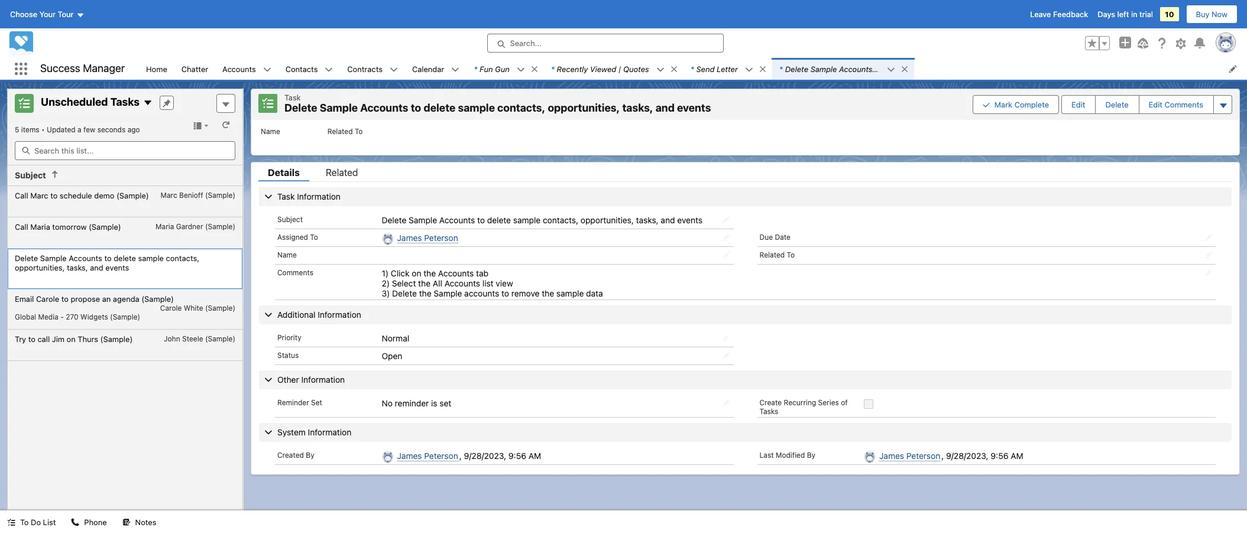 Task type: locate. For each thing, give the bounding box(es) containing it.
, for last modified by
[[942, 451, 944, 461]]

edit inside button
[[1149, 100, 1163, 109]]

2 by from the left
[[807, 451, 816, 460]]

1 horizontal spatial am
[[1011, 451, 1023, 461]]

list
[[139, 58, 1247, 80], [251, 120, 1239, 155]]

0 vertical spatial opportunities,
[[548, 102, 620, 114]]

accounts link
[[215, 58, 263, 80]]

(sample) down 'agenda'
[[110, 313, 140, 321]]

0 horizontal spatial , 9/28/2023, 9:56 am
[[459, 451, 541, 461]]

0 vertical spatial call
[[15, 191, 28, 200]]

events
[[677, 102, 711, 114], [677, 215, 703, 225], [105, 263, 129, 272]]

1 am from the left
[[529, 451, 541, 461]]

gardner
[[176, 222, 203, 231]]

9:56 for last modified by
[[991, 451, 1009, 461]]

seconds
[[97, 125, 126, 134]]

carole left white
[[160, 304, 182, 313]]

list containing home
[[139, 58, 1247, 80]]

270
[[66, 313, 78, 321]]

1 vertical spatial tasks,
[[636, 215, 659, 225]]

james for last modified by
[[879, 451, 904, 461]]

* left fun
[[474, 64, 477, 74]]

0 vertical spatial name
[[261, 127, 280, 136]]

to up an
[[104, 253, 112, 263]]

to
[[411, 102, 421, 114], [50, 191, 58, 200], [477, 215, 485, 225], [104, 253, 112, 263], [501, 288, 509, 299], [61, 294, 69, 304], [28, 334, 35, 344]]

none search field inside unscheduled tasks|tasks|list view element
[[15, 141, 235, 160]]

contacts list item
[[278, 58, 340, 80]]

delete
[[424, 102, 456, 114], [487, 215, 511, 225], [114, 253, 136, 263]]

0 horizontal spatial maria
[[30, 222, 50, 232]]

on right jim
[[67, 334, 76, 344]]

1 horizontal spatial ,
[[942, 451, 944, 461]]

(sample)
[[116, 191, 149, 200], [205, 191, 235, 200], [89, 222, 121, 232], [205, 222, 235, 231], [141, 294, 174, 304], [205, 304, 235, 313], [110, 313, 140, 321], [100, 334, 133, 344], [205, 334, 235, 343]]

additional
[[277, 310, 315, 320]]

related link
[[316, 167, 368, 181]]

2 * from the left
[[551, 64, 554, 74]]

related to up related link
[[328, 127, 363, 136]]

accounts list item
[[215, 58, 278, 80]]

delete inside button
[[1105, 100, 1129, 109]]

information right 'additional' on the bottom left of page
[[318, 310, 361, 320]]

information up set
[[301, 375, 345, 385]]

task inside 'dropdown button'
[[277, 191, 295, 201]]

delete sample accounts to delete sample contacts, opportunities, tasks, and events
[[382, 215, 703, 225], [15, 253, 199, 272]]

edit inside button
[[1072, 100, 1085, 109]]

task
[[284, 93, 301, 102], [277, 191, 295, 201]]

text default image inside contacts list item
[[325, 66, 333, 74]]

* inside * link
[[779, 64, 783, 74]]

am for created by
[[529, 451, 541, 461]]

your
[[39, 9, 56, 19]]

0 vertical spatial list
[[139, 58, 1247, 80]]

9/28/2023, for last modified by
[[946, 451, 988, 461]]

2 vertical spatial tasks,
[[67, 263, 88, 272]]

mark complete
[[995, 100, 1049, 109]]

0 horizontal spatial carole
[[36, 294, 59, 304]]

to do list
[[20, 518, 56, 527]]

contacts, inside task delete sample accounts to delete sample contacts, opportunities, tasks, and events
[[497, 102, 545, 114]]

maria left tomorrow
[[30, 222, 50, 232]]

buy now button
[[1186, 5, 1238, 24]]

2 9/28/2023, from the left
[[946, 451, 988, 461]]

1 horizontal spatial 9/28/2023,
[[946, 451, 988, 461]]

* right letter
[[779, 64, 783, 74]]

tasks, inside select an item from this list to open it. list box
[[67, 263, 88, 272]]

success manager
[[40, 62, 125, 75]]

details link
[[258, 167, 309, 181]]

(sample) down demo
[[89, 222, 121, 232]]

0 horizontal spatial delete
[[114, 253, 136, 263]]

no
[[382, 398, 393, 409]]

1 vertical spatial delete sample accounts to delete sample contacts, opportunities, tasks, and events
[[15, 253, 199, 272]]

marc
[[30, 191, 48, 200], [161, 191, 177, 200]]

0 horizontal spatial subject
[[15, 170, 46, 180]]

name inside list
[[261, 127, 280, 136]]

viewed
[[590, 64, 616, 74]]

to up -
[[61, 294, 69, 304]]

email carole to propose an agenda (sample) carole white (sample)
[[15, 294, 235, 313]]

comments
[[1165, 100, 1203, 109], [277, 268, 313, 277]]

0 horizontal spatial am
[[529, 451, 541, 461]]

choose
[[10, 9, 37, 19]]

open
[[382, 351, 402, 361]]

trial
[[1140, 9, 1153, 19]]

(sample) right gardner
[[205, 222, 235, 231]]

delete down calendar list item
[[424, 102, 456, 114]]

series
[[818, 398, 839, 407]]

text default image inside the contracts list item
[[390, 66, 398, 74]]

* left send
[[691, 64, 694, 74]]

1 horizontal spatial delete
[[424, 102, 456, 114]]

accounts
[[222, 64, 256, 74], [360, 102, 408, 114], [439, 215, 475, 225], [69, 253, 102, 263], [438, 268, 474, 278], [445, 278, 480, 288]]

sample inside delete sample accounts to delete sample contacts, opportunities, tasks, and events
[[40, 253, 67, 263]]

due
[[760, 233, 773, 242]]

edit button
[[1062, 96, 1095, 113]]

opportunities, inside task delete sample accounts to delete sample contacts, opportunities, tasks, and events
[[548, 102, 620, 114]]

information down set
[[308, 427, 351, 437]]

related up related link
[[328, 127, 353, 136]]

thurs
[[78, 334, 98, 344]]

james for created by
[[397, 451, 422, 461]]

0 vertical spatial and
[[656, 102, 675, 114]]

1 horizontal spatial 9:56
[[991, 451, 1009, 461]]

1 by from the left
[[306, 451, 314, 460]]

information for other information
[[301, 375, 345, 385]]

related to down due date
[[760, 251, 795, 259]]

1 horizontal spatial tasks
[[760, 407, 778, 416]]

3 * from the left
[[691, 64, 694, 74]]

carole
[[36, 294, 59, 304], [160, 304, 182, 313]]

1 vertical spatial delete
[[487, 215, 511, 225]]

feedback
[[1053, 9, 1088, 19]]

on
[[412, 268, 421, 278], [67, 334, 76, 344]]

widgets
[[80, 313, 108, 321]]

the
[[424, 268, 436, 278], [418, 278, 431, 288], [419, 288, 431, 299], [542, 288, 554, 299]]

to right assigned
[[310, 233, 318, 242]]

1 9:56 from the left
[[508, 451, 526, 461]]

0 horizontal spatial marc
[[30, 191, 48, 200]]

to inside delete sample accounts to delete sample contacts, opportunities, tasks, and events
[[104, 253, 112, 263]]

1 , from the left
[[459, 451, 462, 461]]

text default image
[[759, 65, 767, 73], [901, 65, 909, 73], [325, 66, 333, 74], [390, 66, 398, 74], [517, 66, 525, 74], [745, 66, 753, 74], [143, 98, 153, 108], [51, 170, 59, 179], [7, 519, 15, 527]]

to down calendar at left top
[[411, 102, 421, 114]]

tasks up system information dropdown button
[[760, 407, 778, 416]]

sample left accounts
[[434, 288, 462, 299]]

delete up 'agenda'
[[114, 253, 136, 263]]

on right click
[[412, 268, 421, 278]]

global media - 270 widgets (sample)
[[15, 313, 140, 321]]

0 vertical spatial tasks,
[[622, 102, 653, 114]]

0 vertical spatial group
[[1085, 36, 1110, 50]]

0 horizontal spatial ,
[[459, 451, 462, 461]]

contacts
[[285, 64, 318, 74]]

2 vertical spatial events
[[105, 263, 129, 272]]

0 horizontal spatial 9/28/2023,
[[464, 451, 506, 461]]

text default image
[[530, 65, 539, 73], [670, 65, 678, 73], [263, 66, 271, 74], [451, 66, 460, 74], [656, 66, 665, 74], [887, 66, 895, 74], [71, 519, 79, 527], [122, 519, 130, 527]]

contracts link
[[340, 58, 390, 80]]

2 vertical spatial related
[[760, 251, 785, 259]]

0 vertical spatial tasks
[[110, 96, 139, 108]]

recurring
[[784, 398, 816, 407]]

1 , 9/28/2023, 9:56 am from the left
[[459, 451, 541, 461]]

name up details
[[261, 127, 280, 136]]

letter
[[717, 64, 738, 74]]

1 horizontal spatial related to
[[760, 251, 795, 259]]

1 horizontal spatial on
[[412, 268, 421, 278]]

0 horizontal spatial delete sample accounts to delete sample contacts, opportunities, tasks, and events
[[15, 253, 199, 272]]

sample inside 1) click on the accounts tab 2) select the all accounts list view 3) delete the sample accounts to remove the sample data
[[556, 288, 584, 299]]

maria left gardner
[[156, 222, 174, 231]]

edit for edit
[[1072, 100, 1085, 109]]

system
[[277, 427, 306, 437]]

unscheduled tasks status
[[15, 125, 47, 134]]

0 horizontal spatial edit
[[1072, 100, 1085, 109]]

related
[[328, 127, 353, 136], [326, 167, 358, 178], [760, 251, 785, 259]]

call left tomorrow
[[15, 222, 28, 232]]

group
[[1085, 36, 1110, 50], [973, 94, 1232, 115]]

james peterson for assigned to
[[397, 233, 458, 243]]

to right list
[[501, 288, 509, 299]]

subject up assigned
[[277, 215, 303, 224]]

accounts inside list item
[[222, 64, 256, 74]]

sample down call maria tomorrow (sample)
[[40, 253, 67, 263]]

1 horizontal spatial by
[[807, 451, 816, 460]]

call
[[15, 191, 28, 200], [15, 222, 28, 232]]

to left do
[[20, 518, 29, 527]]

0 vertical spatial task
[[284, 93, 301, 102]]

0 horizontal spatial by
[[306, 451, 314, 460]]

james peterson link for created by
[[397, 451, 458, 462]]

edit left delete button
[[1072, 100, 1085, 109]]

james peterson
[[397, 233, 458, 243], [397, 451, 458, 461], [879, 451, 940, 461]]

2 am from the left
[[1011, 451, 1023, 461]]

information for system information
[[308, 427, 351, 437]]

1 horizontal spatial edit
[[1149, 100, 1163, 109]]

0 horizontal spatial on
[[67, 334, 76, 344]]

and inside task delete sample accounts to delete sample contacts, opportunities, tasks, and events
[[656, 102, 675, 114]]

1 vertical spatial events
[[677, 215, 703, 225]]

carole up media
[[36, 294, 59, 304]]

1 vertical spatial task
[[277, 191, 295, 201]]

0 vertical spatial comments
[[1165, 100, 1203, 109]]

chatter
[[181, 64, 208, 74]]

delete inside task delete sample accounts to delete sample contacts, opportunities, tasks, and events
[[284, 102, 317, 114]]

1 vertical spatial contacts,
[[543, 215, 578, 225]]

name down assigned
[[277, 251, 297, 259]]

email
[[15, 294, 34, 304]]

contracts
[[347, 64, 383, 74]]

1 horizontal spatial maria
[[156, 222, 174, 231]]

to left schedule
[[50, 191, 58, 200]]

subject down items
[[15, 170, 46, 180]]

task inside task delete sample accounts to delete sample contacts, opportunities, tasks, and events
[[284, 93, 301, 102]]

no reminder is set
[[382, 398, 451, 409]]

information for task information
[[297, 191, 341, 201]]

reminder
[[277, 398, 309, 407]]

2 vertical spatial delete
[[114, 253, 136, 263]]

5 items • updated a few seconds ago
[[15, 125, 140, 134]]

search... button
[[487, 34, 724, 53]]

list
[[43, 518, 56, 527]]

notes button
[[115, 511, 163, 535]]

2 edit from the left
[[1149, 100, 1163, 109]]

list item
[[467, 58, 544, 80], [544, 58, 683, 80], [683, 58, 772, 80]]

0 vertical spatial delete
[[424, 102, 456, 114]]

peterson for created by
[[424, 451, 458, 461]]

0 vertical spatial on
[[412, 268, 421, 278]]

1 vertical spatial group
[[973, 94, 1232, 115]]

send
[[696, 64, 715, 74]]

0 horizontal spatial 9:56
[[508, 451, 526, 461]]

accounts
[[464, 288, 499, 299]]

text default image inside the to do list "button"
[[7, 519, 15, 527]]

1 9/28/2023, from the left
[[464, 451, 506, 461]]

(sample) right benioff
[[205, 191, 235, 200]]

left
[[1117, 9, 1129, 19]]

delete up email
[[15, 253, 38, 263]]

phone button
[[64, 511, 114, 535]]

notes
[[135, 518, 156, 527]]

task for delete
[[284, 93, 301, 102]]

3 list item from the left
[[683, 58, 772, 80]]

events inside task delete sample accounts to delete sample contacts, opportunities, tasks, and events
[[677, 102, 711, 114]]

sample down contracts link
[[320, 102, 358, 114]]

contracts list item
[[340, 58, 405, 80]]

sample up click
[[409, 215, 437, 225]]

tomorrow
[[52, 222, 87, 232]]

james for assigned to
[[397, 233, 422, 243]]

delete button
[[1096, 96, 1138, 113]]

related up task information
[[326, 167, 358, 178]]

0 horizontal spatial tasks
[[110, 96, 139, 108]]

1 vertical spatial name
[[277, 251, 297, 259]]

marc left schedule
[[30, 191, 48, 200]]

1 horizontal spatial delete sample accounts to delete sample contacts, opportunities, tasks, and events
[[382, 215, 703, 225]]

call for call marc to schedule demo (sample)
[[15, 191, 28, 200]]

2 vertical spatial opportunities,
[[15, 263, 65, 272]]

sample inside 1) click on the accounts tab 2) select the all accounts list view 3) delete the sample accounts to remove the sample data
[[434, 288, 462, 299]]

to inside 1) click on the accounts tab 2) select the all accounts list view 3) delete the sample accounts to remove the sample data
[[501, 288, 509, 299]]

2 vertical spatial contacts,
[[166, 253, 199, 263]]

2 , from the left
[[942, 451, 944, 461]]

delete inside 1) click on the accounts tab 2) select the all accounts list view 3) delete the sample accounts to remove the sample data
[[392, 288, 417, 299]]

0 vertical spatial contacts,
[[497, 102, 545, 114]]

4 * from the left
[[779, 64, 783, 74]]

1 horizontal spatial comments
[[1165, 100, 1203, 109]]

media
[[38, 313, 58, 321]]

1 vertical spatial on
[[67, 334, 76, 344]]

task down details link at the left
[[277, 191, 295, 201]]

calendar
[[412, 64, 444, 74]]

edit right delete button
[[1149, 100, 1163, 109]]

maria
[[30, 222, 50, 232], [156, 222, 174, 231]]

delete up tab
[[487, 215, 511, 225]]

tasks up the ago
[[110, 96, 139, 108]]

2 , 9/28/2023, 9:56 am from the left
[[942, 451, 1023, 461]]

marc left benioff
[[161, 191, 177, 200]]

0 vertical spatial subject
[[15, 170, 46, 180]]

2 list item from the left
[[544, 58, 683, 80]]

task down contacts
[[284, 93, 301, 102]]

subject inside unscheduled tasks|tasks|list view element
[[15, 170, 46, 180]]

1 vertical spatial tasks
[[760, 407, 778, 416]]

by right modified
[[807, 451, 816, 460]]

james peterson for last modified by
[[879, 451, 940, 461]]

james peterson link for last modified by
[[879, 451, 940, 462]]

text default image inside notes button
[[122, 519, 130, 527]]

1 vertical spatial subject
[[277, 215, 303, 224]]

delete right 'edit' button
[[1105, 100, 1129, 109]]

system information button
[[259, 423, 1232, 442]]

global
[[15, 313, 36, 321]]

remove
[[511, 288, 540, 299]]

(sample) right steele
[[205, 334, 235, 343]]

delete down contacts link
[[284, 102, 317, 114]]

other information button
[[259, 371, 1232, 390]]

1 vertical spatial opportunities,
[[581, 215, 634, 225]]

call maria tomorrow (sample)
[[15, 222, 121, 232]]

2 call from the top
[[15, 222, 28, 232]]

2 9:56 from the left
[[991, 451, 1009, 461]]

click
[[391, 268, 410, 278]]

0 vertical spatial events
[[677, 102, 711, 114]]

james peterson link for assigned to
[[397, 233, 458, 243]]

1 horizontal spatial , 9/28/2023, 9:56 am
[[942, 451, 1023, 461]]

related down due date
[[760, 251, 785, 259]]

by right created
[[306, 451, 314, 460]]

calendar list item
[[405, 58, 467, 80]]

delete right 3)
[[392, 288, 417, 299]]

text default image inside accounts list item
[[263, 66, 271, 74]]

1)
[[382, 268, 389, 278]]

1 marc from the left
[[30, 191, 48, 200]]

1 * from the left
[[474, 64, 477, 74]]

2 vertical spatial and
[[90, 263, 103, 272]]

1 maria from the left
[[30, 222, 50, 232]]

information inside 'dropdown button'
[[297, 191, 341, 201]]

None search field
[[15, 141, 235, 160]]

information down related link
[[297, 191, 341, 201]]

, 9/28/2023, 9:56 am for created by
[[459, 451, 541, 461]]

1 call from the top
[[15, 191, 28, 200]]

peterson
[[424, 233, 458, 243], [424, 451, 458, 461], [906, 451, 940, 461]]

comments inside "edit comments" button
[[1165, 100, 1203, 109]]

delete sample accounts to delete sample contacts, opportunities, tasks, and events inside select an item from this list to open it. list box
[[15, 253, 199, 272]]

0 vertical spatial delete sample accounts to delete sample contacts, opportunities, tasks, and events
[[382, 215, 703, 225]]

white
[[184, 304, 203, 313]]

(sample) right 'agenda'
[[141, 294, 174, 304]]

1 vertical spatial related to
[[760, 251, 795, 259]]

1 vertical spatial call
[[15, 222, 28, 232]]

text default image inside * list item
[[901, 65, 909, 73]]

10
[[1165, 9, 1174, 19]]

to inside 'email carole to propose an agenda (sample) carole white (sample)'
[[61, 294, 69, 304]]

1 vertical spatial related
[[326, 167, 358, 178]]

1 edit from the left
[[1072, 100, 1085, 109]]

, 9/28/2023, 9:56 am
[[459, 451, 541, 461], [942, 451, 1023, 461]]

1 vertical spatial list
[[251, 120, 1239, 155]]

quotes
[[623, 64, 649, 74]]

0 vertical spatial related to
[[328, 127, 363, 136]]

1 vertical spatial comments
[[277, 268, 313, 277]]

1 horizontal spatial marc
[[161, 191, 177, 200]]

call left schedule
[[15, 191, 28, 200]]

* left recently
[[551, 64, 554, 74]]



Task type: describe. For each thing, give the bounding box(es) containing it.
events inside delete sample accounts to delete sample contacts, opportunities, tasks, and events
[[105, 263, 129, 272]]

tab
[[476, 268, 488, 278]]

is
[[431, 398, 437, 409]]

try
[[15, 334, 26, 344]]

peterson for last modified by
[[906, 451, 940, 461]]

information for additional information
[[318, 310, 361, 320]]

ago
[[128, 125, 140, 134]]

* for * recently viewed | quotes
[[551, 64, 554, 74]]

on inside select an item from this list to open it. list box
[[67, 334, 76, 344]]

to inside task delete sample accounts to delete sample contacts, opportunities, tasks, and events
[[411, 102, 421, 114]]

edit comments
[[1149, 100, 1203, 109]]

leave feedback link
[[1030, 9, 1088, 19]]

call marc to schedule demo (sample)
[[15, 191, 149, 200]]

set
[[440, 398, 451, 409]]

accounts inside task delete sample accounts to delete sample contacts, opportunities, tasks, and events
[[360, 102, 408, 114]]

delete up click
[[382, 215, 406, 225]]

2 marc from the left
[[161, 191, 177, 200]]

1 list item from the left
[[467, 58, 544, 80]]

set
[[311, 398, 322, 407]]

1) click on the accounts tab 2) select the all accounts list view 3) delete the sample accounts to remove the sample data
[[382, 268, 603, 299]]

task information button
[[259, 187, 1232, 206]]

* fun gun
[[474, 64, 510, 74]]

to up tab
[[477, 215, 485, 225]]

1 horizontal spatial carole
[[160, 304, 182, 313]]

sample inside delete sample accounts to delete sample contacts, opportunities, tasks, and events
[[138, 253, 164, 263]]

to inside "button"
[[20, 518, 29, 527]]

Search Unscheduled Tasks list view. search field
[[15, 141, 235, 160]]

and inside delete sample accounts to delete sample contacts, opportunities, tasks, and events
[[90, 263, 103, 272]]

unscheduled tasks|tasks|list view element
[[7, 89, 243, 511]]

steele
[[182, 334, 203, 343]]

propose
[[71, 294, 100, 304]]

reminder set
[[277, 398, 322, 407]]

0 horizontal spatial related to
[[328, 127, 363, 136]]

(sample) right thurs
[[100, 334, 133, 344]]

, for created by
[[459, 451, 462, 461]]

unscheduled tasks
[[41, 96, 139, 108]]

created
[[277, 451, 304, 460]]

buy now
[[1196, 9, 1228, 19]]

complete
[[1015, 100, 1049, 109]]

success
[[40, 62, 80, 75]]

additional information
[[277, 310, 361, 320]]

delete inside delete sample accounts to delete sample contacts, opportunities, tasks, and events
[[114, 253, 136, 263]]

additional information button
[[259, 306, 1232, 325]]

* list item
[[772, 58, 914, 80]]

mark
[[995, 100, 1012, 109]]

agenda
[[113, 294, 139, 304]]

mark complete button
[[973, 95, 1059, 114]]

home
[[146, 64, 167, 74]]

peterson for assigned to
[[424, 233, 458, 243]]

task for information
[[277, 191, 295, 201]]

reminder
[[395, 398, 429, 409]]

delete inside task delete sample accounts to delete sample contacts, opportunities, tasks, and events
[[424, 102, 456, 114]]

gun
[[495, 64, 510, 74]]

opportunities, inside delete sample accounts to delete sample contacts, opportunities, tasks, and events
[[15, 263, 65, 272]]

edit for edit comments
[[1149, 100, 1163, 109]]

do
[[31, 518, 41, 527]]

home link
[[139, 58, 174, 80]]

other information
[[277, 375, 345, 385]]

try to call jim on thurs (sample)
[[15, 334, 133, 344]]

text default image inside * list item
[[887, 66, 895, 74]]

0 horizontal spatial comments
[[277, 268, 313, 277]]

•
[[41, 125, 45, 134]]

updated
[[47, 125, 76, 134]]

2 maria from the left
[[156, 222, 174, 231]]

buy
[[1196, 9, 1210, 19]]

delete inside delete sample accounts to delete sample contacts, opportunities, tasks, and events
[[15, 253, 38, 263]]

* send letter
[[691, 64, 738, 74]]

am for last modified by
[[1011, 451, 1023, 461]]

0 vertical spatial related
[[328, 127, 353, 136]]

to up related link
[[355, 127, 363, 136]]

to do list button
[[0, 511, 63, 535]]

create recurring series of tasks
[[760, 398, 848, 416]]

call for call maria tomorrow (sample)
[[15, 222, 28, 232]]

9/28/2023, for created by
[[464, 451, 506, 461]]

delete sample accounts to delete sample contacts, opportunities, tasks, and events link
[[8, 249, 242, 289]]

tasks, inside task delete sample accounts to delete sample contacts, opportunities, tasks, and events
[[622, 102, 653, 114]]

accounts inside delete sample accounts to delete sample contacts, opportunities, tasks, and events
[[69, 253, 102, 263]]

task delete sample accounts to delete sample contacts, opportunities, tasks, and events
[[284, 93, 711, 114]]

* for * fun gun
[[474, 64, 477, 74]]

|
[[618, 64, 621, 74]]

select an item from this list to open it. list box
[[8, 186, 242, 361]]

john
[[164, 334, 180, 343]]

sample inside task delete sample accounts to delete sample contacts, opportunities, tasks, and events
[[320, 102, 358, 114]]

, 9/28/2023, 9:56 am for last modified by
[[942, 451, 1023, 461]]

edit comments button
[[1139, 96, 1213, 113]]

list containing name
[[251, 120, 1239, 155]]

system information
[[277, 427, 351, 437]]

benioff
[[179, 191, 203, 200]]

status
[[277, 351, 299, 360]]

(sample) right white
[[205, 304, 235, 313]]

1 horizontal spatial subject
[[277, 215, 303, 224]]

group containing mark complete
[[973, 94, 1232, 115]]

assigned to
[[277, 233, 318, 242]]

choose your tour button
[[9, 5, 85, 24]]

task information
[[277, 191, 341, 201]]

a
[[78, 125, 81, 134]]

an
[[102, 294, 111, 304]]

sample inside task delete sample accounts to delete sample contacts, opportunities, tasks, and events
[[458, 102, 495, 114]]

maria gardner (sample)
[[156, 222, 235, 231]]

normal
[[382, 333, 409, 343]]

calendar link
[[405, 58, 451, 80]]

contacts, inside delete sample accounts to delete sample contacts, opportunities, tasks, and events
[[166, 253, 199, 263]]

to right the try at the bottom left of page
[[28, 334, 35, 344]]

created by
[[277, 451, 314, 460]]

search...
[[510, 38, 542, 48]]

9:56 for created by
[[508, 451, 526, 461]]

5
[[15, 125, 19, 134]]

tasks inside create recurring series of tasks
[[760, 407, 778, 416]]

3)
[[382, 288, 390, 299]]

now
[[1212, 9, 1228, 19]]

list
[[482, 278, 494, 288]]

(sample) right demo
[[116, 191, 149, 200]]

on inside 1) click on the accounts tab 2) select the all accounts list view 3) delete the sample accounts to remove the sample data
[[412, 268, 421, 278]]

demo
[[94, 191, 114, 200]]

days left in trial
[[1098, 9, 1153, 19]]

* for *
[[779, 64, 783, 74]]

* for * send letter
[[691, 64, 694, 74]]

fun
[[480, 64, 493, 74]]

james peterson for created by
[[397, 451, 458, 461]]

2)
[[382, 278, 390, 288]]

text default image inside calendar list item
[[451, 66, 460, 74]]

1 vertical spatial and
[[661, 215, 675, 225]]

modified
[[776, 451, 805, 460]]

call
[[38, 334, 50, 344]]

text default image inside phone button
[[71, 519, 79, 527]]

choose your tour
[[10, 9, 74, 19]]

-
[[60, 313, 64, 321]]

2 horizontal spatial delete
[[487, 215, 511, 225]]

to down date
[[787, 251, 795, 259]]



Task type: vqa. For each thing, say whether or not it's contained in the screenshot.
operations within Title President of Operations and Procurement
no



